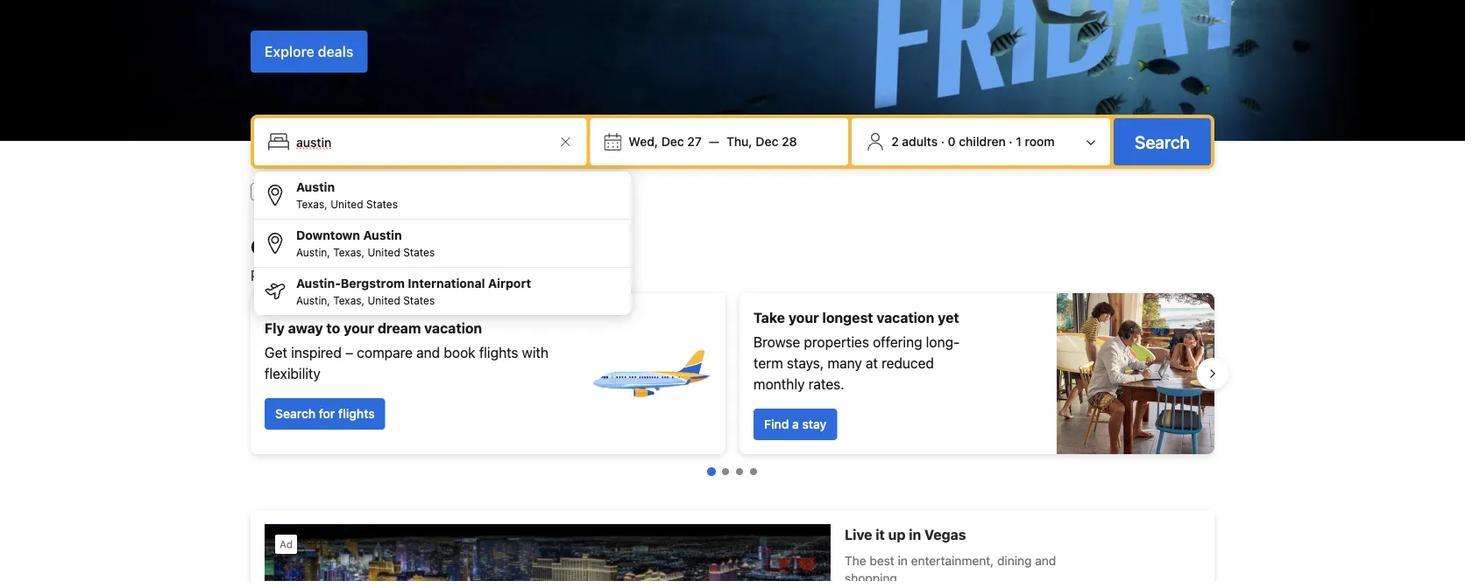 Task type: describe. For each thing, give the bounding box(es) containing it.
term
[[754, 355, 783, 372]]

austin, inside downtown austin austin, texas, united states
[[296, 246, 330, 259]]

stays,
[[787, 355, 824, 372]]

monthly
[[754, 376, 805, 393]]

longest
[[822, 310, 873, 326]]

special
[[399, 268, 444, 284]]

bergstrom
[[341, 276, 405, 291]]

united inside austin-bergstrom international airport austin, texas, united states
[[368, 294, 400, 307]]

room
[[1025, 135, 1055, 149]]

explore deals
[[265, 43, 353, 60]]

promotions,
[[251, 268, 327, 284]]

–
[[345, 345, 353, 361]]

flights inside search for flights link
[[338, 407, 375, 422]]

wed, dec 27 — thu, dec 28
[[629, 135, 797, 149]]

texas, inside austin texas, united states
[[296, 198, 328, 210]]

compare
[[357, 345, 413, 361]]

fly away to your dream vacation get inspired – compare and book flights with flexibility
[[265, 320, 549, 383]]

flights inside the fly away to your dream vacation get inspired – compare and book flights with flexibility
[[479, 345, 518, 361]]

for inside region
[[319, 407, 335, 422]]

with
[[522, 345, 549, 361]]

yet
[[938, 310, 959, 326]]

offering
[[873, 334, 922, 351]]

austin inside downtown austin austin, texas, united states
[[363, 228, 402, 243]]

downtown austin austin, texas, united states
[[296, 228, 435, 259]]

search for search for flights
[[275, 407, 316, 422]]

downtown
[[296, 228, 360, 243]]

fly
[[265, 320, 285, 337]]

2
[[891, 135, 899, 149]]

Where are you going? field
[[289, 126, 555, 158]]

children
[[959, 135, 1006, 149]]

to
[[326, 320, 340, 337]]

austin texas, united states
[[296, 180, 398, 210]]

search for search
[[1135, 131, 1190, 152]]

vacation inside take your longest vacation yet browse properties offering long- term stays, many at reduced monthly rates.
[[877, 310, 934, 326]]

28
[[782, 135, 797, 149]]

for inside offers promotions, deals, and special offers for you
[[488, 268, 506, 284]]

2 · from the left
[[1009, 135, 1013, 149]]

texas, inside downtown austin austin, texas, united states
[[333, 246, 365, 259]]

deals
[[318, 43, 353, 60]]

international
[[408, 276, 485, 291]]

many
[[828, 355, 862, 372]]

austin-bergstrom international airport austin, texas, united states
[[296, 276, 531, 307]]

texas, inside austin-bergstrom international airport austin, texas, united states
[[333, 294, 365, 307]]

austin-
[[296, 276, 341, 291]]

vacation inside the fly away to your dream vacation get inspired – compare and book flights with flexibility
[[424, 320, 482, 337]]

search for flights link
[[265, 399, 385, 430]]

thu,
[[726, 135, 753, 149]]

take
[[754, 310, 785, 326]]

take your longest vacation yet browse properties offering long- term stays, many at reduced monthly rates.
[[754, 310, 960, 393]]

reduced
[[882, 355, 934, 372]]

states inside austin texas, united states
[[366, 198, 398, 210]]

—
[[709, 135, 719, 149]]

1 · from the left
[[941, 135, 945, 149]]

offers promotions, deals, and special offers for you
[[251, 234, 533, 284]]

get
[[265, 345, 287, 361]]

1
[[1016, 135, 1022, 149]]



Task type: vqa. For each thing, say whether or not it's contained in the screenshot.
'Find'
yes



Task type: locate. For each thing, give the bounding box(es) containing it.
2 vertical spatial texas,
[[333, 294, 365, 307]]

states
[[366, 198, 398, 210], [403, 246, 435, 259], [403, 294, 435, 307]]

0 vertical spatial and
[[372, 268, 396, 284]]

1 vertical spatial united
[[368, 246, 400, 259]]

2 vertical spatial for
[[319, 407, 335, 422]]

2 adults · 0 children · 1 room button
[[859, 125, 1103, 159]]

airport
[[488, 276, 531, 291]]

stay
[[802, 418, 827, 432]]

away
[[288, 320, 323, 337]]

1 horizontal spatial for
[[348, 184, 363, 199]]

and inside the fly away to your dream vacation get inspired – compare and book flights with flexibility
[[416, 345, 440, 361]]

0 vertical spatial texas,
[[296, 198, 328, 210]]

1 horizontal spatial vacation
[[877, 310, 934, 326]]

austin,
[[296, 246, 330, 259], [296, 294, 330, 307]]

0 horizontal spatial for
[[319, 407, 335, 422]]

1 vertical spatial search
[[275, 407, 316, 422]]

explore deals link
[[251, 31, 367, 73]]

progress bar
[[707, 468, 757, 477]]

united up 'bergstrom'
[[368, 246, 400, 259]]

your right take
[[789, 310, 819, 326]]

austin, down 'austin-'
[[296, 294, 330, 307]]

· left 1
[[1009, 135, 1013, 149]]

a
[[792, 418, 799, 432]]

0 horizontal spatial search
[[275, 407, 316, 422]]

wed, dec 27 button
[[622, 126, 709, 158]]

browse
[[754, 334, 800, 351]]

0 vertical spatial flights
[[479, 345, 518, 361]]

for
[[348, 184, 363, 199], [488, 268, 506, 284], [319, 407, 335, 422]]

find a stay
[[764, 418, 827, 432]]

1 vertical spatial austin
[[363, 228, 402, 243]]

states inside downtown austin austin, texas, united states
[[403, 246, 435, 259]]

1 vertical spatial austin,
[[296, 294, 330, 307]]

0
[[948, 135, 956, 149]]

traveling
[[296, 184, 344, 199]]

1 dec from the left
[[661, 135, 684, 149]]

1 horizontal spatial search
[[1135, 131, 1190, 152]]

states up special on the left of page
[[403, 246, 435, 259]]

1 horizontal spatial and
[[416, 345, 440, 361]]

dec
[[661, 135, 684, 149], [756, 135, 778, 149]]

states up downtown austin austin, texas, united states
[[366, 198, 398, 210]]

at
[[866, 355, 878, 372]]

0 vertical spatial austin,
[[296, 246, 330, 259]]

texas, right i'm
[[296, 198, 328, 210]]

states down special on the left of page
[[403, 294, 435, 307]]

0 vertical spatial austin
[[296, 180, 335, 195]]

2 austin, from the top
[[296, 294, 330, 307]]

2 vertical spatial states
[[403, 294, 435, 307]]

region containing take your longest vacation yet
[[237, 287, 1229, 462]]

your
[[789, 310, 819, 326], [344, 320, 374, 337]]

1 vertical spatial states
[[403, 246, 435, 259]]

united down 'bergstrom'
[[368, 294, 400, 307]]

0 vertical spatial search
[[1135, 131, 1190, 152]]

2 horizontal spatial for
[[488, 268, 506, 284]]

vacation
[[877, 310, 934, 326], [424, 320, 482, 337]]

deals,
[[331, 268, 368, 284]]

for left you
[[488, 268, 506, 284]]

offers
[[251, 234, 314, 262]]

wed,
[[629, 135, 658, 149]]

flexibility
[[265, 366, 321, 383]]

united inside downtown austin austin, texas, united states
[[368, 246, 400, 259]]

0 horizontal spatial flights
[[338, 407, 375, 422]]

dream
[[378, 320, 421, 337]]

1 horizontal spatial flights
[[479, 345, 518, 361]]

your inside take your longest vacation yet browse properties offering long- term stays, many at reduced monthly rates.
[[789, 310, 819, 326]]

search inside button
[[1135, 131, 1190, 152]]

united
[[331, 198, 363, 210], [368, 246, 400, 259], [368, 294, 400, 307]]

take your longest vacation yet image
[[1057, 294, 1215, 455]]

texas, down deals,
[[333, 294, 365, 307]]

and
[[372, 268, 396, 284], [416, 345, 440, 361]]

you
[[510, 268, 533, 284]]

austin right i'm
[[296, 180, 335, 195]]

offers main content
[[237, 234, 1229, 582]]

texas,
[[296, 198, 328, 210], [333, 246, 365, 259], [333, 294, 365, 307]]

austin, inside austin-bergstrom international airport austin, texas, united states
[[296, 294, 330, 307]]

flights down –
[[338, 407, 375, 422]]

vacation up book
[[424, 320, 482, 337]]

united inside austin texas, united states
[[331, 198, 363, 210]]

i'm traveling for work
[[275, 184, 394, 199]]

flights
[[479, 345, 518, 361], [338, 407, 375, 422]]

and inside offers promotions, deals, and special offers for you
[[372, 268, 396, 284]]

· left 0
[[941, 135, 945, 149]]

2 dec from the left
[[756, 135, 778, 149]]

0 horizontal spatial ·
[[941, 135, 945, 149]]

book
[[444, 345, 475, 361]]

your right to
[[344, 320, 374, 337]]

long-
[[926, 334, 960, 351]]

dec left 27
[[661, 135, 684, 149]]

group containing austin
[[254, 172, 631, 315]]

1 vertical spatial for
[[488, 268, 506, 284]]

vacation up "offering"
[[877, 310, 934, 326]]

search button
[[1114, 118, 1211, 166]]

27
[[687, 135, 702, 149]]

austin inside austin texas, united states
[[296, 180, 335, 195]]

1 horizontal spatial austin
[[363, 228, 402, 243]]

1 horizontal spatial dec
[[756, 135, 778, 149]]

for down "flexibility"
[[319, 407, 335, 422]]

dec left 28
[[756, 135, 778, 149]]

texas, up deals,
[[333, 246, 365, 259]]

find a stay link
[[754, 409, 837, 441]]

search inside region
[[275, 407, 316, 422]]

austin down work
[[363, 228, 402, 243]]

1 vertical spatial flights
[[338, 407, 375, 422]]

1 vertical spatial and
[[416, 345, 440, 361]]

adults
[[902, 135, 938, 149]]

rates.
[[809, 376, 844, 393]]

and right deals,
[[372, 268, 396, 284]]

1 horizontal spatial your
[[789, 310, 819, 326]]

search
[[1135, 131, 1190, 152], [275, 407, 316, 422]]

0 horizontal spatial vacation
[[424, 320, 482, 337]]

0 horizontal spatial your
[[344, 320, 374, 337]]

progress bar inside 'offers' main content
[[707, 468, 757, 477]]

0 vertical spatial states
[[366, 198, 398, 210]]

find
[[764, 418, 789, 432]]

·
[[941, 135, 945, 149], [1009, 135, 1013, 149]]

explore
[[265, 43, 314, 60]]

united left work
[[331, 198, 363, 210]]

offers
[[448, 268, 485, 284]]

0 horizontal spatial and
[[372, 268, 396, 284]]

i'm
[[275, 184, 292, 199]]

inspired
[[291, 345, 342, 361]]

thu, dec 28 button
[[719, 126, 804, 158]]

austin
[[296, 180, 335, 195], [363, 228, 402, 243]]

2 vertical spatial united
[[368, 294, 400, 307]]

for left work
[[348, 184, 363, 199]]

0 horizontal spatial dec
[[661, 135, 684, 149]]

0 vertical spatial for
[[348, 184, 363, 199]]

0 horizontal spatial austin
[[296, 180, 335, 195]]

fly away to your dream vacation image
[[589, 313, 712, 436]]

your inside the fly away to your dream vacation get inspired – compare and book flights with flexibility
[[344, 320, 374, 337]]

0 vertical spatial united
[[331, 198, 363, 210]]

1 vertical spatial texas,
[[333, 246, 365, 259]]

search for flights
[[275, 407, 375, 422]]

region
[[237, 287, 1229, 462]]

group
[[254, 172, 631, 315]]

properties
[[804, 334, 869, 351]]

austin, down downtown
[[296, 246, 330, 259]]

2 adults · 0 children · 1 room
[[891, 135, 1055, 149]]

work
[[367, 184, 394, 199]]

1 austin, from the top
[[296, 246, 330, 259]]

states inside austin-bergstrom international airport austin, texas, united states
[[403, 294, 435, 307]]

flights left with
[[479, 345, 518, 361]]

1 horizontal spatial ·
[[1009, 135, 1013, 149]]

and left book
[[416, 345, 440, 361]]



